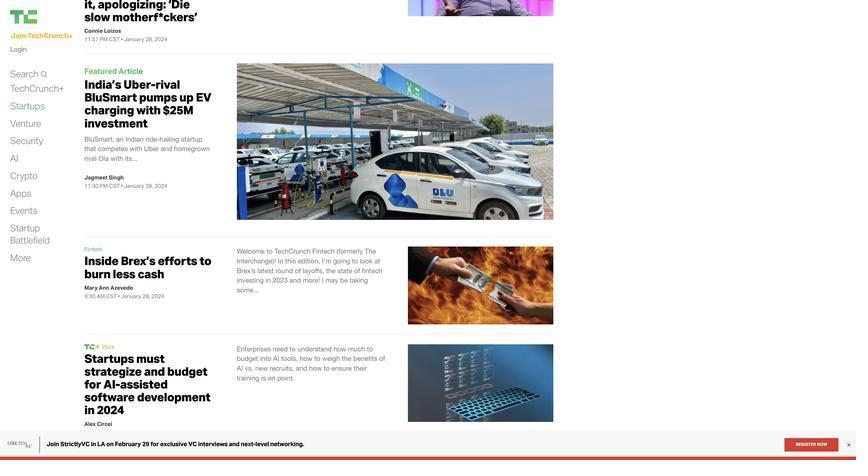 Task type: vqa. For each thing, say whether or not it's contained in the screenshot.
in inside the Startups must strategize and budget for AI-assisted software development in 2024 Alex Circei 7:37 AM CST • January 28, 2024
yes



Task type: describe. For each thing, give the bounding box(es) containing it.
ola
[[99, 155, 109, 162]]

azevedo
[[111, 285, 133, 291]]

look
[[360, 257, 373, 265]]

• inside connie loizos 11:57 pm cst • january 28, 2024
[[121, 36, 123, 43]]

brex's inside welcome to techcrunch fintech (formerly the interchange)! in this edition, i'm going to look at brex's latest round of layoffs, the state of fintech investing in 2023 and more! i may be taking some...
[[237, 267, 256, 275]]

28, inside fintech inside brex's efforts to burn less cash mary ann azevedo 9:30 am cst • january 28, 2024
[[143, 293, 150, 300]]

training
[[237, 374, 259, 382]]

homegrown
[[174, 145, 210, 153]]

their
[[354, 365, 367, 373]]

• inside "startups must strategize and budget for ai-assisted software development in 2024 alex circei 7:37 am cst • january 28, 2024"
[[118, 430, 120, 436]]

to down "(formerly"
[[352, 257, 358, 265]]

blusmart,
[[84, 135, 114, 143]]

tools,
[[281, 355, 298, 363]]

join
[[11, 31, 26, 40]]

1 horizontal spatial ai
[[237, 365, 243, 373]]

blusmart, an indian ride-hailing startup that competes with uber and homegrown rival ola with its...
[[84, 135, 210, 162]]

techcrunch image for the middle techcrunch link
[[84, 345, 95, 350]]

rival inside blusmart, an indian ride-hailing startup that competes with uber and homegrown rival ola with its...
[[84, 155, 97, 162]]

and inside "startups must strategize and budget for ai-assisted software development in 2024 alex circei 7:37 am cst • january 28, 2024"
[[144, 364, 165, 379]]

is
[[261, 374, 266, 382]]

for
[[84, 377, 101, 392]]

pumps
[[139, 90, 177, 105]]

featured article india's uber-rival blusmart pumps up ev charging with $25m investment
[[84, 66, 212, 131]]

1 vertical spatial techcrunch link
[[84, 345, 95, 350]]

january inside connie loizos 11:57 pm cst • january 28, 2024
[[124, 36, 144, 43]]

an
[[116, 135, 124, 143]]

startups must strategize and budget for ai-assisted software development in 2024 alex circei 7:37 am cst • january 28, 2024
[[84, 352, 211, 436]]

some...
[[237, 286, 259, 294]]

1 vertical spatial how
[[300, 355, 313, 363]]

to inside fintech inside brex's efforts to burn less cash mary ann azevedo 9:30 am cst • january 28, 2024
[[200, 254, 212, 269]]

and inside welcome to techcrunch fintech (formerly the interchange)! in this edition, i'm going to look at brex's latest round of layoffs, the state of fintech investing in 2023 and more! i may be taking some...
[[290, 277, 301, 284]]

digital representation of machine with code and a futuristic keyboard in front of it. image
[[408, 345, 554, 423]]

that
[[84, 145, 96, 153]]

hailing
[[160, 135, 179, 143]]

events
[[10, 205, 37, 217]]

techcrunch+
[[10, 82, 64, 94]]

must
[[136, 352, 165, 366]]

singh
[[109, 174, 124, 181]]

(formerly
[[337, 248, 363, 256]]

state
[[338, 267, 353, 275]]

+
[[68, 32, 73, 40]]

much
[[349, 346, 365, 353]]

strategize
[[84, 364, 142, 379]]

uber
[[144, 145, 159, 153]]

more!
[[303, 277, 320, 284]]

startups must strategize and budget for ai-assisted software development in 2024 link
[[84, 352, 211, 418]]

startup battlefield
[[10, 222, 50, 246]]

i'm
[[322, 257, 332, 265]]

january inside jagmeet singh 11:30 pm cst • january 28, 2024
[[124, 183, 144, 190]]

security link
[[10, 135, 43, 147]]

battlefield
[[10, 234, 50, 246]]

going
[[334, 257, 350, 265]]

circei
[[97, 421, 112, 428]]

cst inside connie loizos 11:57 pm cst • january 28, 2024
[[109, 36, 120, 43]]

the
[[365, 248, 376, 256]]

search image
[[40, 71, 48, 78]]

ride-
[[146, 135, 160, 143]]

28, inside connie loizos 11:57 pm cst • january 28, 2024
[[146, 36, 153, 43]]

am inside "startups must strategize and budget for ai-assisted software development in 2024 alex circei 7:37 am cst • january 28, 2024"
[[97, 430, 105, 436]]

venture link
[[10, 117, 41, 130]]

blusmart charging hub image
[[237, 64, 554, 220]]

investment
[[84, 116, 148, 131]]

round
[[276, 267, 293, 275]]

to down understand
[[315, 355, 321, 363]]

layoffs,
[[303, 267, 325, 275]]

uber-
[[124, 77, 156, 92]]

1 vertical spatial ai
[[273, 355, 280, 363]]

fintech inside welcome to techcrunch fintech (formerly the interchange)! in this edition, i'm going to look at brex's latest round of layoffs, the state of fintech investing in 2023 and more! i may be taking some...
[[313, 248, 335, 256]]

new
[[256, 365, 268, 373]]

$25m
[[163, 103, 194, 118]]

budget inside "startups must strategize and budget for ai-assisted software development in 2024 alex circei 7:37 am cst • january 28, 2024"
[[167, 364, 208, 379]]

article
[[119, 66, 143, 76]]

0 vertical spatial how
[[334, 346, 347, 353]]

fintech inside brex's efforts to burn less cash mary ann azevedo 9:30 am cst • january 28, 2024
[[84, 247, 212, 300]]

less
[[113, 267, 135, 282]]

loizos
[[104, 27, 121, 34]]

alex
[[84, 421, 96, 428]]

development
[[137, 390, 211, 405]]

competes
[[98, 145, 128, 153]]

weigh
[[323, 355, 340, 363]]

startups link
[[10, 100, 45, 112]]

1 horizontal spatial of
[[355, 267, 360, 275]]

the inside welcome to techcrunch fintech (formerly the interchange)! in this edition, i'm going to look at brex's latest round of layoffs, the state of fintech investing in 2023 and more! i may be taking some...
[[326, 267, 336, 275]]

cst inside fintech inside brex's efforts to burn less cash mary ann azevedo 9:30 am cst • january 28, 2024
[[106, 293, 117, 300]]

recruits,
[[270, 365, 294, 373]]

ev
[[196, 90, 212, 105]]

0 vertical spatial techcrunch link
[[10, 10, 78, 24]]

7:37
[[84, 430, 95, 436]]

taking
[[350, 277, 368, 284]]

2 vertical spatial with
[[111, 155, 123, 162]]

in
[[278, 257, 284, 265]]

fintech link
[[84, 247, 102, 253]]

work
[[102, 345, 115, 351]]

connie
[[84, 27, 103, 34]]

investing
[[237, 277, 264, 284]]

with inside featured article india's uber-rival blusmart pumps up ev charging with $25m investment
[[136, 103, 161, 118]]

and inside blusmart, an indian ride-hailing startup that competes with uber and homegrown rival ola with its...
[[161, 145, 172, 153]]

on
[[268, 374, 276, 382]]

jagmeet singh link
[[84, 174, 124, 181]]

in inside welcome to techcrunch fintech (formerly the interchange)! in this edition, i'm going to look at brex's latest round of layoffs, the state of fintech investing in 2023 and more! i may be taking some...
[[266, 277, 271, 284]]

and inside enterprises need to understand how much to budget into ai tools, how to weigh the benefits of ai vs. new recruits, and how to ensure their training is on point.
[[296, 365, 307, 373]]

11:30
[[84, 183, 99, 190]]

latest
[[258, 267, 274, 275]]

0 horizontal spatial of
[[295, 267, 301, 275]]

burn
[[84, 267, 111, 282]]



Task type: locate. For each thing, give the bounding box(es) containing it.
28, inside "startups must strategize and budget for ai-assisted software development in 2024 alex circei 7:37 am cst • january 28, 2024"
[[143, 430, 150, 436]]

of up taking
[[355, 267, 360, 275]]

and down hailing
[[161, 145, 172, 153]]

techcrunch image
[[10, 10, 37, 24], [84, 345, 95, 350]]

1 vertical spatial plus bold image
[[96, 458, 100, 461]]

brex's up investing
[[237, 267, 256, 275]]

jagmeet singh 11:30 pm cst • january 28, 2024
[[84, 174, 168, 190]]

plus bold image left work
[[96, 345, 100, 349]]

0 vertical spatial plus bold image
[[96, 345, 100, 349]]

am down "ann" on the bottom left
[[97, 293, 105, 300]]

plus bold image right techcrunch icon
[[96, 458, 100, 461]]

11:57
[[84, 36, 99, 43]]

in inside "startups must strategize and budget for ai-assisted software development in 2024 alex circei 7:37 am cst • january 28, 2024"
[[84, 403, 95, 418]]

• right 7:37
[[118, 430, 120, 436]]

2 am from the top
[[97, 430, 105, 436]]

28, inside jagmeet singh 11:30 pm cst • january 28, 2024
[[146, 183, 153, 190]]

ann
[[99, 285, 109, 291]]

9:30
[[84, 293, 95, 300]]

up
[[180, 90, 194, 105]]

1 vertical spatial startups
[[84, 352, 134, 366]]

india's uber-rival blusmart pumps up ev charging with $25m investment link
[[84, 77, 212, 131]]

login
[[10, 45, 27, 53]]

india's
[[84, 77, 121, 92]]

ai link
[[10, 152, 18, 165]]

of down 'this'
[[295, 267, 301, 275]]

search
[[10, 68, 38, 80]]

benefits
[[354, 355, 378, 363]]

i
[[322, 277, 324, 284]]

indian
[[125, 135, 144, 143]]

1 horizontal spatial in
[[266, 277, 271, 284]]

to up interchange)!
[[267, 248, 273, 256]]

this
[[285, 257, 296, 265]]

brex's up azevedo
[[121, 254, 156, 269]]

0 vertical spatial in
[[266, 277, 271, 284]]

1 am from the top
[[97, 293, 105, 300]]

ai-
[[103, 377, 120, 392]]

and
[[161, 145, 172, 153], [290, 277, 301, 284], [144, 364, 165, 379], [296, 365, 307, 373]]

cst inside jagmeet singh 11:30 pm cst • january 28, 2024
[[109, 183, 120, 190]]

fintech
[[84, 247, 102, 253], [313, 248, 335, 256]]

january inside fintech inside brex's efforts to burn less cash mary ann azevedo 9:30 am cst • january 28, 2024
[[121, 293, 141, 300]]

be
[[340, 277, 348, 284]]

1 horizontal spatial techcrunch
[[275, 248, 311, 256]]

28,
[[146, 36, 153, 43], [146, 183, 153, 190], [143, 293, 150, 300], [143, 430, 150, 436]]

1 plus bold image from the top
[[96, 345, 100, 349]]

apps link
[[10, 187, 31, 200]]

pm inside jagmeet singh 11:30 pm cst • january 28, 2024
[[100, 183, 108, 190]]

techcrunch link left "work" link in the bottom of the page
[[84, 345, 95, 350]]

• down loizos
[[121, 36, 123, 43]]

ai down need
[[273, 355, 280, 363]]

pm for jagmeet
[[100, 183, 108, 190]]

1 horizontal spatial fintech
[[313, 248, 335, 256]]

plus bold image
[[96, 345, 100, 349], [96, 458, 100, 461]]

in up alex
[[84, 403, 95, 418]]

and down round
[[290, 277, 301, 284]]

ai up crypto
[[10, 152, 18, 164]]

2024 inside jagmeet singh 11:30 pm cst • january 28, 2024
[[155, 183, 168, 190]]

january
[[124, 36, 144, 43], [124, 183, 144, 190], [121, 293, 141, 300], [121, 430, 141, 436]]

1 horizontal spatial startups
[[84, 352, 134, 366]]

budget up vs.
[[237, 355, 258, 363]]

point.
[[278, 374, 295, 382]]

mary ann azevedo link
[[84, 285, 133, 291]]

rival
[[156, 77, 180, 92], [84, 155, 97, 162]]

january inside "startups must strategize and budget for ai-assisted software development in 2024 alex circei 7:37 am cst • january 28, 2024"
[[121, 430, 141, 436]]

efforts
[[158, 254, 197, 269]]

techcrunch link up "join techcrunch +"
[[10, 10, 78, 24]]

pm
[[100, 36, 108, 43], [100, 183, 108, 190]]

0 horizontal spatial budget
[[167, 364, 208, 379]]

0 vertical spatial the
[[326, 267, 336, 275]]

fintech up i'm
[[313, 248, 335, 256]]

startup
[[10, 222, 40, 234]]

with down 'uber-'
[[136, 103, 161, 118]]

0 horizontal spatial fintech
[[84, 247, 102, 253]]

of right benefits
[[380, 355, 385, 363]]

assisted
[[120, 377, 168, 392]]

0 horizontal spatial brex's
[[121, 254, 156, 269]]

rival down that
[[84, 155, 97, 162]]

0 horizontal spatial the
[[326, 267, 336, 275]]

0 vertical spatial with
[[136, 103, 161, 118]]

to up the tools,
[[290, 346, 296, 353]]

welcome
[[237, 248, 265, 256]]

0 horizontal spatial techcrunch
[[27, 31, 68, 40]]

0 vertical spatial pm
[[100, 36, 108, 43]]

2024
[[155, 36, 168, 43], [155, 183, 168, 190], [152, 293, 165, 300], [97, 403, 124, 418], [152, 430, 165, 436]]

• down singh
[[121, 183, 123, 190]]

2 vertical spatial ai
[[237, 365, 243, 373]]

connie loizos link
[[84, 27, 121, 34]]

with down competes
[[111, 155, 123, 162]]

cst down mary ann azevedo link
[[106, 293, 117, 300]]

to up benefits
[[367, 346, 373, 353]]

in down the latest
[[266, 277, 271, 284]]

how
[[334, 346, 347, 353], [300, 355, 313, 363], [309, 365, 322, 373]]

1 vertical spatial techcrunch
[[275, 248, 311, 256]]

0 horizontal spatial startups
[[10, 100, 45, 112]]

0 vertical spatial budget
[[237, 355, 258, 363]]

techcrunch image for the topmost techcrunch link
[[10, 10, 37, 24]]

inside
[[84, 254, 119, 269]]

vs.
[[245, 365, 254, 373]]

plus bold image for techcrunch link to the bottom
[[96, 458, 100, 461]]

alex circei link
[[84, 421, 112, 428]]

budget up development
[[167, 364, 208, 379]]

jagmeet
[[84, 174, 108, 181]]

and up development
[[144, 364, 165, 379]]

featured
[[84, 66, 117, 76]]

inside brex's efforts to burn less cash link
[[84, 254, 212, 282]]

1 vertical spatial rival
[[84, 155, 97, 162]]

crypto
[[10, 170, 38, 182]]

in
[[266, 277, 271, 284], [84, 403, 95, 418]]

interchange)!
[[237, 257, 276, 265]]

login link
[[10, 43, 27, 55]]

cst inside "startups must strategize and budget for ai-assisted software development in 2024 alex circei 7:37 am cst • january 28, 2024"
[[106, 430, 117, 436]]

1 vertical spatial am
[[97, 430, 105, 436]]

startups for startups
[[10, 100, 45, 112]]

1 vertical spatial in
[[84, 403, 95, 418]]

events link
[[10, 205, 37, 217]]

techcrunch+ link
[[10, 82, 64, 95]]

1 vertical spatial techcrunch image
[[84, 345, 95, 350]]

2 plus bold image from the top
[[96, 458, 100, 461]]

techcrunch right join
[[27, 31, 68, 40]]

0 horizontal spatial rival
[[84, 155, 97, 162]]

startups down "work" link in the bottom of the page
[[84, 352, 134, 366]]

1 vertical spatial pm
[[100, 183, 108, 190]]

2 vertical spatial how
[[309, 365, 322, 373]]

•
[[121, 36, 123, 43], [121, 183, 123, 190], [118, 293, 120, 300], [118, 430, 120, 436]]

cst down the circei
[[106, 430, 117, 436]]

1 vertical spatial the
[[342, 355, 352, 363]]

techcrunch inside welcome to techcrunch fintech (formerly the interchange)! in this edition, i'm going to look at brex's latest round of layoffs, the state of fintech investing in 2023 and more! i may be taking some...
[[275, 248, 311, 256]]

charging
[[84, 103, 134, 118]]

welcome to techcrunch fintech (formerly the interchange)! in this edition, i'm going to look at brex's latest round of layoffs, the state of fintech investing in 2023 and more! i may be taking some...
[[237, 248, 383, 294]]

at
[[375, 257, 381, 265]]

techcrunch image
[[84, 457, 95, 461]]

pm down connie loizos link
[[100, 36, 108, 43]]

more
[[10, 252, 31, 264]]

2 pm from the top
[[100, 183, 108, 190]]

pm down "jagmeet singh" link
[[100, 183, 108, 190]]

2024 inside connie loizos 11:57 pm cst • january 28, 2024
[[155, 36, 168, 43]]

1 horizontal spatial brex's
[[237, 267, 256, 275]]

plus bold image for the middle techcrunch link
[[96, 345, 100, 349]]

of
[[295, 267, 301, 275], [355, 267, 360, 275], [380, 355, 385, 363]]

of inside enterprises need to understand how much to budget into ai tools, how to weigh the benefits of ai vs. new recruits, and how to ensure their training is on point.
[[380, 355, 385, 363]]

ai left vs.
[[237, 365, 243, 373]]

work link
[[102, 345, 115, 351]]

0 vertical spatial techcrunch image
[[10, 10, 37, 24]]

garry tan image
[[408, 0, 554, 16]]

the up ensure on the bottom left of page
[[342, 355, 352, 363]]

pm inside connie loizos 11:57 pm cst • january 28, 2024
[[100, 36, 108, 43]]

fintech inside fintech inside brex's efforts to burn less cash mary ann azevedo 9:30 am cst • january 28, 2024
[[84, 247, 102, 253]]

1 horizontal spatial budget
[[237, 355, 258, 363]]

0 horizontal spatial ai
[[10, 152, 18, 164]]

software
[[84, 390, 135, 405]]

cst down loizos
[[109, 36, 120, 43]]

0 horizontal spatial in
[[84, 403, 95, 418]]

0 vertical spatial techcrunch
[[27, 31, 68, 40]]

1 horizontal spatial the
[[342, 355, 352, 363]]

ugly belgian houses image
[[408, 457, 554, 461]]

• inside fintech inside brex's efforts to burn less cash mary ann azevedo 9:30 am cst • january 28, 2024
[[118, 293, 120, 300]]

startups
[[10, 100, 45, 112], [84, 352, 134, 366]]

the inside enterprises need to understand how much to budget into ai tools, how to weigh the benefits of ai vs. new recruits, and how to ensure their training is on point.
[[342, 355, 352, 363]]

pm for connie
[[100, 36, 108, 43]]

to down weigh
[[324, 365, 330, 373]]

fintech
[[362, 267, 383, 275]]

rival up $25m
[[156, 77, 180, 92]]

• down azevedo
[[118, 293, 120, 300]]

2 vertical spatial techcrunch link
[[84, 457, 95, 461]]

2023
[[273, 277, 288, 284]]

startups inside "startups must strategize and budget for ai-assisted software development in 2024 alex circei 7:37 am cst • january 28, 2024"
[[84, 352, 134, 366]]

hands of two people tearing money with flames in the background image
[[408, 247, 554, 325]]

edition,
[[298, 257, 320, 265]]

startup
[[181, 135, 202, 143]]

techcrunch link down 7:37
[[84, 457, 95, 461]]

cst down singh
[[109, 183, 120, 190]]

0 vertical spatial ai
[[10, 152, 18, 164]]

0 vertical spatial am
[[97, 293, 105, 300]]

0 vertical spatial startups
[[10, 100, 45, 112]]

fintech up inside
[[84, 247, 102, 253]]

the
[[326, 267, 336, 275], [342, 355, 352, 363]]

crypto link
[[10, 170, 38, 182]]

am inside fintech inside brex's efforts to burn less cash mary ann azevedo 9:30 am cst • january 28, 2024
[[97, 293, 105, 300]]

techcrunch inside "join techcrunch +"
[[27, 31, 68, 40]]

startups for startups must strategize and budget for ai-assisted software development in 2024 alex circei 7:37 am cst • january 28, 2024
[[84, 352, 134, 366]]

to right efforts
[[200, 254, 212, 269]]

brex's
[[121, 254, 156, 269], [237, 267, 256, 275]]

the up may
[[326, 267, 336, 275]]

• inside jagmeet singh 11:30 pm cst • january 28, 2024
[[121, 183, 123, 190]]

1 pm from the top
[[100, 36, 108, 43]]

cst
[[109, 36, 120, 43], [109, 183, 120, 190], [106, 293, 117, 300], [106, 430, 117, 436]]

1 vertical spatial with
[[130, 145, 142, 153]]

rival inside featured article india's uber-rival blusmart pumps up ev charging with $25m investment
[[156, 77, 180, 92]]

techcrunch up 'this'
[[275, 248, 311, 256]]

brex's inside fintech inside brex's efforts to burn less cash mary ann azevedo 9:30 am cst • january 28, 2024
[[121, 254, 156, 269]]

and down the tools,
[[296, 365, 307, 373]]

with down indian
[[130, 145, 142, 153]]

0 vertical spatial rival
[[156, 77, 180, 92]]

understand
[[298, 346, 332, 353]]

1 vertical spatial budget
[[167, 364, 208, 379]]

2 horizontal spatial of
[[380, 355, 385, 363]]

budget inside enterprises need to understand how much to budget into ai tools, how to weigh the benefits of ai vs. new recruits, and how to ensure their training is on point.
[[237, 355, 258, 363]]

1 horizontal spatial techcrunch image
[[84, 345, 95, 350]]

techcrunch image left "work" link in the bottom of the page
[[84, 345, 95, 350]]

techcrunch image up join
[[10, 10, 37, 24]]

2 horizontal spatial ai
[[273, 355, 280, 363]]

0 horizontal spatial techcrunch image
[[10, 10, 37, 24]]

am down alex circei link
[[97, 430, 105, 436]]

need
[[273, 346, 288, 353]]

cash
[[138, 267, 164, 282]]

blusmart
[[84, 90, 137, 105]]

2024 inside fintech inside brex's efforts to burn less cash mary ann azevedo 9:30 am cst • january 28, 2024
[[152, 293, 165, 300]]

1 horizontal spatial rival
[[156, 77, 180, 92]]

budget
[[237, 355, 258, 363], [167, 364, 208, 379]]

startups up venture
[[10, 100, 45, 112]]



